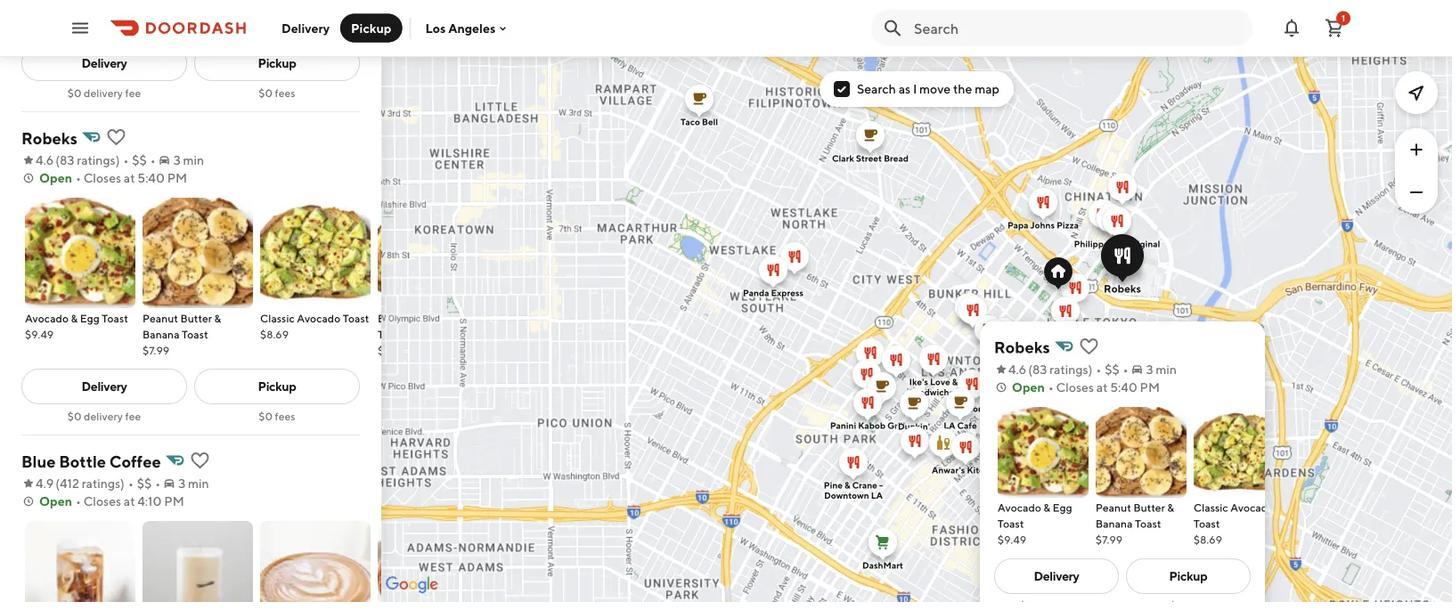 Task type: describe. For each thing, give the bounding box(es) containing it.
map
[[975, 82, 1000, 96]]

notification bell image
[[1281, 17, 1303, 39]]

blue bottle coffee
[[21, 452, 161, 471]]

3 min for peanut butter & banana toast image related to the right classic avocado toast image
[[1146, 362, 1177, 377]]

3 min for peanut butter & banana toast image for leftmost classic avocado toast image
[[173, 153, 204, 167]]

fees for topmost delivery link
[[275, 86, 295, 99]]

2 vertical spatial )
[[120, 476, 125, 491]]

• $$ for peanut butter & banana toast image for leftmost classic avocado toast image
[[123, 153, 147, 167]]

1 button
[[1317, 10, 1352, 46]]

0 horizontal spatial classic avocado toast image
[[260, 198, 371, 308]]

click to add this store to your saved list image
[[189, 450, 211, 471]]

pickup link for topmost delivery link
[[194, 45, 360, 81]]

blue
[[21, 452, 56, 471]]

delivery for topmost delivery link
[[84, 86, 123, 99]]

delivery link for leftmost classic avocado toast image
[[21, 369, 187, 404]]

0 vertical spatial classic
[[260, 312, 295, 324]]

0 vertical spatial delivery link
[[21, 45, 187, 81]]

$$ for peanut butter & banana toast image related to the right classic avocado toast image
[[1105, 362, 1120, 377]]

map region
[[227, 0, 1452, 602]]

at for new orleans-style iced coffee image
[[124, 494, 135, 509]]

classic avocado toast $8.69 for the right classic avocado toast image
[[1194, 502, 1274, 546]]

angeles
[[448, 21, 496, 35]]

open menu image
[[69, 17, 91, 39]]

zoom in image
[[1406, 139, 1427, 160]]

move
[[919, 82, 951, 96]]

pickup for topmost delivery link
[[258, 56, 296, 70]]

everything avocado toast $8.69
[[378, 312, 477, 356]]

avocado & egg toast $9.49 for peanut butter & banana toast image for leftmost classic avocado toast image's avocado & egg toast image
[[25, 312, 128, 340]]

peanut butter & banana toast $7.99 for delivery link related to leftmost classic avocado toast image
[[143, 312, 221, 356]]

3 for 'iced caffè latte' image
[[178, 476, 185, 491]]

( 83 ratings ) for leftmost classic avocado toast image
[[56, 153, 120, 167]]

classic avocado toast $8.69 for leftmost classic avocado toast image
[[260, 312, 369, 340]]

banana for peanut butter & banana toast image related to the right classic avocado toast image
[[1096, 518, 1133, 530]]

new orleans-style iced coffee image
[[25, 521, 135, 602]]

as
[[899, 82, 911, 96]]

$0 delivery fee for topmost delivery link
[[67, 86, 141, 99]]

i
[[913, 82, 917, 96]]

powered by google image
[[386, 576, 438, 594]]

$$ for peanut butter & banana toast image for leftmost classic avocado toast image
[[132, 153, 147, 167]]

$8.69 inside the everything avocado toast $8.69
[[378, 344, 406, 356]]

average rating of 4.6 out of 5 element for peanut butter & banana toast image for leftmost classic avocado toast image's avocado & egg toast image
[[21, 151, 54, 169]]

search as i move the map
[[857, 82, 1000, 96]]

$8.69 for delivery link related to leftmost classic avocado toast image
[[260, 328, 289, 340]]

fee for topmost delivery link
[[125, 86, 141, 99]]

$9.49 for delivery link related to leftmost classic avocado toast image
[[25, 328, 54, 340]]

delivery button
[[271, 14, 340, 42]]

coffee
[[109, 452, 161, 471]]

caffè latte image
[[260, 521, 371, 602]]

los
[[425, 21, 446, 35]]

at for avocado & egg toast image for peanut butter & banana toast image related to the right classic avocado toast image
[[1096, 380, 1108, 395]]

toast inside the everything avocado toast $8.69
[[378, 328, 404, 340]]

pm for caffè latte image
[[164, 494, 184, 509]]

pickup for delivery link associated with the right classic avocado toast image
[[1169, 569, 1208, 583]]

1 horizontal spatial classic avocado toast image
[[1194, 407, 1285, 498]]

3 for peanut butter & banana toast image related to the right classic avocado toast image
[[1146, 362, 1153, 377]]

closes for caffè latte image
[[83, 494, 121, 509]]

pickup inside pickup button
[[351, 20, 391, 35]]

avocado inside the everything avocado toast $8.69
[[434, 312, 477, 324]]

( 83 ratings ) for the right classic avocado toast image
[[1028, 362, 1093, 377]]

• $$ for 'iced caffè latte' image
[[128, 476, 152, 491]]

avocado & egg toast $9.49 for avocado & egg toast image for peanut butter & banana toast image related to the right classic avocado toast image
[[998, 502, 1072, 546]]

• $$ for peanut butter & banana toast image related to the right classic avocado toast image
[[1096, 362, 1120, 377]]

fees for delivery link related to leftmost classic avocado toast image
[[275, 410, 295, 422]]

0 vertical spatial )
[[116, 153, 120, 167]]

( for new orleans-style iced coffee image
[[56, 476, 60, 491]]

delivery for delivery link related to leftmost classic avocado toast image
[[84, 410, 123, 422]]

butter inside map region
[[1134, 502, 1165, 514]]

pickup for delivery link related to leftmost classic avocado toast image
[[258, 379, 296, 394]]

recenter the map image
[[1406, 82, 1427, 103]]

closes for leftmost classic avocado toast image
[[83, 171, 121, 185]]

$7.99 for delivery link related to leftmost classic avocado toast image
[[143, 344, 169, 356]]

at for peanut butter & banana toast image for leftmost classic avocado toast image's avocado & egg toast image
[[124, 171, 135, 185]]

$9.49 for delivery link associated with the right classic avocado toast image
[[998, 534, 1026, 546]]

3 min for 'iced caffè latte' image
[[178, 476, 209, 491]]



Task type: vqa. For each thing, say whether or not it's contained in the screenshot.
the topmost CLASSIC
yes



Task type: locate. For each thing, give the bounding box(es) containing it.
412
[[60, 476, 79, 491]]

0 vertical spatial closes
[[83, 171, 121, 185]]

83 inside map region
[[1033, 362, 1047, 377]]

click to add this store to your saved list image
[[106, 127, 127, 148], [1078, 336, 1100, 357]]

83 for peanut butter & banana toast image for leftmost classic avocado toast image's avocado & egg toast image
[[60, 153, 74, 167]]

1 delivery from the top
[[84, 86, 123, 99]]

0 vertical spatial $0 delivery fee
[[67, 86, 141, 99]]

pickup link for delivery link associated with the right classic avocado toast image
[[1126, 559, 1251, 594]]

1 $0 delivery fee from the top
[[67, 86, 141, 99]]

0 vertical spatial min
[[183, 153, 204, 167]]

1 horizontal spatial )
[[120, 476, 125, 491]]

peanut butter & banana toast $7.99 inside map region
[[1096, 502, 1174, 546]]

$9.49 inside map region
[[998, 534, 1026, 546]]

los angeles
[[425, 21, 496, 35]]

pine & crane - downtown la
[[824, 480, 883, 501], [824, 480, 883, 501]]

2 fee from the top
[[125, 410, 141, 422]]

zoom out image
[[1406, 182, 1427, 203]]

min for click to add this store to your saved list icon
[[188, 476, 209, 491]]

0 horizontal spatial 83
[[60, 153, 74, 167]]

pickup inside map region
[[1169, 569, 1208, 583]]

grill
[[887, 421, 905, 431], [887, 421, 905, 431]]

avocado
[[25, 312, 69, 324], [297, 312, 341, 324], [434, 312, 477, 324], [998, 502, 1041, 514], [1231, 502, 1274, 514]]

0 vertical spatial avocado & egg toast $9.49
[[25, 312, 128, 340]]

2 vertical spatial at
[[124, 494, 135, 509]]

express
[[771, 288, 804, 298], [771, 288, 804, 298]]

0 vertical spatial peanut
[[143, 312, 178, 324]]

robeks
[[21, 128, 77, 147], [1104, 282, 1141, 295], [1104, 282, 1141, 295], [994, 338, 1050, 357]]

0 horizontal spatial egg
[[80, 312, 100, 324]]

2 horizontal spatial )
[[1088, 362, 1093, 377]]

( for avocado & egg toast image for peanut butter & banana toast image related to the right classic avocado toast image
[[1028, 362, 1033, 377]]

Store search: begin typing to search for stores available on DoorDash text field
[[914, 18, 1242, 38]]

1 vertical spatial 5:40
[[1110, 380, 1137, 395]]

clark
[[832, 153, 854, 163], [832, 153, 854, 163]]

open • closes at 5:40 pm inside map region
[[1012, 380, 1160, 395]]

banana
[[143, 328, 180, 340], [1096, 518, 1133, 530]]

0 vertical spatial 3 min
[[173, 153, 204, 167]]

1 horizontal spatial avocado & egg toast image
[[998, 407, 1089, 498]]

2 vertical spatial ratings
[[82, 476, 120, 491]]

1 vertical spatial click to add this store to your saved list image
[[1078, 336, 1100, 357]]

0 vertical spatial at
[[124, 171, 135, 185]]

$$ inside map region
[[1105, 362, 1120, 377]]

fee
[[125, 86, 141, 99], [125, 410, 141, 422]]

83
[[60, 153, 74, 167], [1033, 362, 1047, 377]]

1 horizontal spatial 4.6
[[1008, 362, 1027, 377]]

click to add this store to your saved list image for peanut butter & banana toast image for leftmost classic avocado toast image's avocado & egg toast image
[[106, 127, 127, 148]]

0 vertical spatial ratings
[[77, 153, 116, 167]]

0 horizontal spatial banana
[[143, 328, 180, 340]]

4:10
[[137, 494, 162, 509]]

0 vertical spatial $9.49
[[25, 328, 54, 340]]

delivery up blue bottle coffee
[[84, 410, 123, 422]]

2 vertical spatial open
[[39, 494, 72, 509]]

1 vertical spatial avocado & egg toast image
[[998, 407, 1089, 498]]

avocado & egg toast image for peanut butter & banana toast image related to the right classic avocado toast image
[[998, 407, 1089, 498]]

dashmart
[[862, 560, 903, 571], [862, 560, 903, 571]]

anwar's
[[932, 465, 965, 475], [932, 465, 965, 475]]

1 vertical spatial $8.69
[[378, 344, 406, 356]]

3 min
[[173, 153, 204, 167], [1146, 362, 1177, 377], [178, 476, 209, 491]]

pm
[[167, 171, 187, 185], [1140, 380, 1160, 395], [164, 494, 184, 509]]

average rating of 4.6 out of 5 element inside map region
[[994, 361, 1027, 379]]

avocado & egg toast $9.49 inside map region
[[998, 502, 1072, 546]]

1 vertical spatial $9.49
[[998, 534, 1026, 546]]

1 $0 fees from the top
[[259, 86, 295, 99]]

1 vertical spatial • $$
[[1096, 362, 1120, 377]]

1 vertical spatial open
[[1012, 380, 1045, 395]]

1 vertical spatial ( 83 ratings )
[[1028, 362, 1093, 377]]

• $$ inside map region
[[1096, 362, 1120, 377]]

open • closes at 5:40 pm for avocado & egg toast image for peanut butter & banana toast image related to the right classic avocado toast image
[[1012, 380, 1160, 395]]

( 83 ratings ) inside map region
[[1028, 362, 1093, 377]]

)
[[116, 153, 120, 167], [1088, 362, 1093, 377], [120, 476, 125, 491]]

iced caffè latte image
[[143, 521, 253, 602]]

0 vertical spatial peanut butter & banana toast image
[[143, 198, 253, 308]]

downtown
[[824, 490, 869, 501], [824, 490, 869, 501]]

delivery link
[[21, 45, 187, 81], [21, 369, 187, 404], [994, 559, 1119, 594]]

1 vertical spatial open • closes at 5:40 pm
[[1012, 380, 1160, 395]]

urth caffé
[[1112, 459, 1156, 469], [1112, 459, 1156, 469]]

&
[[71, 312, 78, 324], [214, 312, 221, 324], [952, 377, 958, 387], [952, 377, 958, 387], [845, 480, 850, 490], [845, 480, 850, 490], [1044, 502, 1051, 514], [1167, 502, 1174, 514]]

open for avocado & egg toast image for peanut butter & banana toast image related to the right classic avocado toast image
[[1012, 380, 1045, 395]]

0 vertical spatial pm
[[167, 171, 187, 185]]

classic
[[260, 312, 295, 324], [1194, 502, 1228, 514]]

banana for peanut butter & banana toast image for leftmost classic avocado toast image
[[143, 328, 180, 340]]

delivery
[[282, 20, 330, 35], [82, 56, 127, 70], [82, 379, 127, 394], [1034, 569, 1079, 583]]

average rating of 4.6 out of 5 element
[[21, 151, 54, 169], [994, 361, 1027, 379]]

4.6 for the right classic avocado toast image
[[1008, 362, 1027, 377]]

1 horizontal spatial $9.49
[[998, 534, 1026, 546]]

1 vertical spatial $$
[[1105, 362, 1120, 377]]

clark street bread
[[832, 153, 909, 163], [832, 153, 909, 163]]

$$ for 'iced caffè latte' image
[[137, 476, 152, 491]]

monte carlo cafe
[[965, 404, 1038, 414], [965, 404, 1038, 414]]

1 vertical spatial butter
[[1134, 502, 1165, 514]]

1 vertical spatial classic
[[1194, 502, 1228, 514]]

open for new orleans-style iced coffee image
[[39, 494, 72, 509]]

0 vertical spatial • $$
[[123, 153, 147, 167]]

0 vertical spatial open • closes at 5:40 pm
[[39, 171, 187, 185]]

papa johns pizza philippe the original
[[1008, 220, 1160, 249], [1008, 220, 1160, 249]]

0 vertical spatial banana
[[143, 328, 180, 340]]

2 $0 delivery fee from the top
[[67, 410, 141, 422]]

0 vertical spatial $8.69
[[260, 328, 289, 340]]

classic avocado toast $8.69
[[260, 312, 369, 340], [1194, 502, 1274, 546]]

min
[[183, 153, 204, 167], [1156, 362, 1177, 377], [188, 476, 209, 491]]

at inside map region
[[1096, 380, 1108, 395]]

ratings for peanut butter & banana toast image for leftmost classic avocado toast image's avocado & egg toast image average rating of 4.6 out of 5 element
[[77, 153, 116, 167]]

panini kabob grill
[[830, 421, 905, 431], [830, 421, 905, 431]]

1 vertical spatial classic avocado toast $8.69
[[1194, 502, 1274, 546]]

peanut butter & banana toast image for the right classic avocado toast image
[[1096, 407, 1187, 498]]

$0 delivery fee down open menu image
[[67, 86, 141, 99]]

ike's love & sandwiches
[[909, 377, 958, 397], [909, 377, 958, 397]]

0 horizontal spatial peanut butter & banana toast $7.99
[[143, 312, 221, 356]]

ike's
[[909, 377, 928, 387], [909, 377, 928, 387]]

pm inside map region
[[1140, 380, 1160, 395]]

los angeles button
[[425, 21, 510, 35]]

5:40 for peanut butter & banana toast image for leftmost classic avocado toast image
[[137, 171, 165, 185]]

1 vertical spatial min
[[1156, 362, 1177, 377]]

caffé
[[1133, 459, 1156, 469], [1133, 459, 1156, 469]]

min for click to add this store to your saved list image inside the map region
[[1156, 362, 1177, 377]]

la
[[944, 421, 955, 431], [944, 421, 955, 431], [871, 490, 883, 501], [871, 490, 883, 501]]

panda express
[[743, 288, 804, 298], [743, 288, 804, 298]]

$0 delivery fee
[[67, 86, 141, 99], [67, 410, 141, 422]]

3 inside map region
[[1146, 362, 1153, 377]]

0 horizontal spatial 5:40
[[137, 171, 165, 185]]

2 $0 fees from the top
[[259, 410, 295, 422]]

pickup link for delivery link related to leftmost classic avocado toast image
[[194, 369, 360, 404]]

2 vertical spatial (
[[56, 476, 60, 491]]

2 horizontal spatial $8.69
[[1194, 534, 1222, 546]]

0 vertical spatial peanut butter & banana toast $7.99
[[143, 312, 221, 356]]

0 vertical spatial $7.99
[[143, 344, 169, 356]]

1 vertical spatial fee
[[125, 410, 141, 422]]

$0 fees for topmost delivery link
[[259, 86, 295, 99]]

5:40
[[137, 171, 165, 185], [1110, 380, 1137, 395]]

1 vertical spatial pm
[[1140, 380, 1160, 395]]

1 vertical spatial peanut butter & banana toast $7.99
[[1096, 502, 1174, 546]]

taco
[[681, 117, 700, 127], [681, 117, 700, 127]]

search
[[857, 82, 896, 96]]

) inside map region
[[1088, 362, 1093, 377]]

open • closes at 5:40 pm for peanut butter & banana toast image for leftmost classic avocado toast image's avocado & egg toast image
[[39, 171, 187, 185]]

avocado & egg toast $9.49
[[25, 312, 128, 340], [998, 502, 1072, 546]]

pickup link inside map region
[[1126, 559, 1251, 594]]

2 vertical spatial $$
[[137, 476, 152, 491]]

delivery down open menu image
[[84, 86, 123, 99]]

$$
[[132, 153, 147, 167], [1105, 362, 1120, 377], [137, 476, 152, 491]]

panini
[[830, 421, 856, 431], [830, 421, 856, 431]]

$0 delivery fee up blue bottle coffee
[[67, 410, 141, 422]]

the
[[953, 82, 972, 96], [1111, 239, 1125, 249], [1111, 239, 1125, 249]]

crane
[[852, 480, 877, 490], [852, 480, 877, 490]]

avocado & egg toast image
[[25, 198, 135, 308], [998, 407, 1089, 498]]

5:40 inside map region
[[1110, 380, 1137, 395]]

ratings inside map region
[[1050, 362, 1088, 377]]

$7.99
[[143, 344, 169, 356], [1096, 534, 1123, 546]]

1 vertical spatial fees
[[275, 410, 295, 422]]

1 horizontal spatial peanut
[[1096, 502, 1131, 514]]

2 vertical spatial 3
[[178, 476, 185, 491]]

delivery for delivery button
[[282, 20, 330, 35]]

0 horizontal spatial open • closes at 5:40 pm
[[39, 171, 187, 185]]

1 vertical spatial 83
[[1033, 362, 1047, 377]]

toast
[[102, 312, 128, 324], [343, 312, 369, 324], [182, 328, 208, 340], [378, 328, 404, 340], [998, 518, 1024, 530], [1135, 518, 1161, 530], [1194, 518, 1220, 530]]

1 horizontal spatial $7.99
[[1096, 534, 1123, 546]]

( inside map region
[[1028, 362, 1033, 377]]

1 horizontal spatial $8.69
[[378, 344, 406, 356]]

1 vertical spatial 3 min
[[1146, 362, 1177, 377]]

0 vertical spatial pickup link
[[194, 45, 360, 81]]

min for click to add this store to your saved list image associated with peanut butter & banana toast image for leftmost classic avocado toast image's avocado & egg toast image
[[183, 153, 204, 167]]

peanut butter & banana toast image
[[143, 198, 253, 308], [1096, 407, 1187, 498]]

dunkin' anwar's kitchen
[[898, 421, 1000, 475], [898, 421, 1000, 475]]

$0 delivery fee for delivery link related to leftmost classic avocado toast image
[[67, 410, 141, 422]]

papa
[[1008, 220, 1029, 230], [1008, 220, 1029, 230]]

pm for the right classic avocado toast image
[[1140, 380, 1160, 395]]

1 vertical spatial avocado & egg toast $9.49
[[998, 502, 1072, 546]]

peanut for the right classic avocado toast image
[[1096, 502, 1131, 514]]

( 412 ratings )
[[56, 476, 125, 491]]

sandwiches
[[909, 387, 958, 397], [909, 387, 958, 397]]

1 vertical spatial peanut butter & banana toast image
[[1096, 407, 1187, 498]]

delivery for topmost delivery link
[[82, 56, 127, 70]]

bread
[[884, 153, 909, 163], [884, 153, 909, 163]]

la cafe
[[944, 421, 977, 431], [944, 421, 977, 431]]

1 fee from the top
[[125, 86, 141, 99]]

2 delivery from the top
[[84, 410, 123, 422]]

carlo
[[994, 404, 1016, 414], [994, 404, 1016, 414]]

peanut
[[143, 312, 178, 324], [1096, 502, 1131, 514]]

1 vertical spatial at
[[1096, 380, 1108, 395]]

(
[[56, 153, 60, 167], [1028, 362, 1033, 377], [56, 476, 60, 491]]

monte
[[965, 404, 992, 414], [965, 404, 992, 414]]

0 horizontal spatial $7.99
[[143, 344, 169, 356]]

min inside map region
[[1156, 362, 1177, 377]]

closes
[[83, 171, 121, 185], [1056, 380, 1094, 395], [83, 494, 121, 509]]

bottle
[[59, 452, 106, 471]]

delivery for delivery link related to leftmost classic avocado toast image
[[82, 379, 127, 394]]

• $$
[[123, 153, 147, 167], [1096, 362, 1120, 377], [128, 476, 152, 491]]

peanut for leftmost classic avocado toast image
[[143, 312, 178, 324]]

1 vertical spatial $0 fees
[[259, 410, 295, 422]]

click to add this store to your saved list image inside map region
[[1078, 336, 1100, 357]]

3 for peanut butter & banana toast image for leftmost classic avocado toast image
[[173, 153, 181, 167]]

0 vertical spatial average rating of 4.6 out of 5 element
[[21, 151, 54, 169]]

$8.69 for delivery link associated with the right classic avocado toast image
[[1194, 534, 1222, 546]]

( for peanut butter & banana toast image for leftmost classic avocado toast image's avocado & egg toast image
[[56, 153, 60, 167]]

delivery inside button
[[282, 20, 330, 35]]

2 vertical spatial pickup link
[[1126, 559, 1251, 594]]

average rating of 4.9 out of 5 element
[[21, 475, 54, 493]]

0 vertical spatial click to add this store to your saved list image
[[106, 127, 127, 148]]

1 vertical spatial classic avocado toast image
[[1194, 407, 1285, 498]]

0 vertical spatial 3
[[173, 153, 181, 167]]

1 vertical spatial delivery link
[[21, 369, 187, 404]]

Search as I move the map checkbox
[[834, 81, 850, 97]]

closes for the right classic avocado toast image
[[1056, 380, 1094, 395]]

classic inside map region
[[1194, 502, 1228, 514]]

1 vertical spatial banana
[[1096, 518, 1133, 530]]

$7.99 for delivery link associated with the right classic avocado toast image
[[1096, 534, 1123, 546]]

1 vertical spatial $7.99
[[1096, 534, 1123, 546]]

johns
[[1030, 220, 1055, 230], [1030, 220, 1055, 230]]

1 vertical spatial $0 delivery fee
[[67, 410, 141, 422]]

open
[[39, 171, 72, 185], [1012, 380, 1045, 395], [39, 494, 72, 509]]

1 vertical spatial egg
[[1053, 502, 1072, 514]]

0 horizontal spatial classic
[[260, 312, 295, 324]]

delivery inside map region
[[1034, 569, 1079, 583]]

( 83 ratings )
[[56, 153, 120, 167], [1028, 362, 1093, 377]]

1 vertical spatial pickup link
[[194, 369, 360, 404]]

street
[[856, 153, 882, 163], [856, 153, 882, 163]]

butter
[[180, 312, 212, 324], [1134, 502, 1165, 514]]

panda
[[743, 288, 769, 298], [743, 288, 769, 298]]

click to add this store to your saved list image for avocado & egg toast image for peanut butter & banana toast image related to the right classic avocado toast image
[[1078, 336, 1100, 357]]

delivery link for the right classic avocado toast image
[[994, 559, 1119, 594]]

peanut butter & banana toast image for leftmost classic avocado toast image
[[143, 198, 253, 308]]

everything
[[378, 312, 432, 324]]

1 vertical spatial peanut
[[1096, 502, 1131, 514]]

classic avocado toast image
[[260, 198, 371, 308], [1194, 407, 1285, 498]]

1 vertical spatial (
[[1028, 362, 1033, 377]]

4.6 for leftmost classic avocado toast image
[[36, 153, 54, 167]]

original
[[1127, 239, 1160, 249], [1127, 239, 1160, 249]]

pm for leftmost classic avocado toast image
[[167, 171, 187, 185]]

pine
[[824, 480, 843, 490], [824, 480, 843, 490]]

5:40 for peanut butter & banana toast image related to the right classic avocado toast image
[[1110, 380, 1137, 395]]

average rating of 4.6 out of 5 element for avocado & egg toast image for peanut butter & banana toast image related to the right classic avocado toast image
[[994, 361, 1027, 379]]

classic avocado toast $8.69 inside map region
[[1194, 502, 1274, 546]]

0 vertical spatial butter
[[180, 312, 212, 324]]

1 horizontal spatial ( 83 ratings )
[[1028, 362, 1093, 377]]

1 horizontal spatial click to add this store to your saved list image
[[1078, 336, 1100, 357]]

banana inside map region
[[1096, 518, 1133, 530]]

1
[[1342, 13, 1345, 23]]

0 vertical spatial $0 fees
[[259, 86, 295, 99]]

0 vertical spatial 5:40
[[137, 171, 165, 185]]

1 vertical spatial 3
[[1146, 362, 1153, 377]]

$7.99 inside map region
[[1096, 534, 1123, 546]]

2 fees from the top
[[275, 410, 295, 422]]

fee for delivery link related to leftmost classic avocado toast image
[[125, 410, 141, 422]]

$8.69
[[260, 328, 289, 340], [378, 344, 406, 356], [1194, 534, 1222, 546]]

delivery
[[84, 86, 123, 99], [84, 410, 123, 422]]

1 horizontal spatial average rating of 4.6 out of 5 element
[[994, 361, 1027, 379]]

$0
[[67, 86, 82, 99], [259, 86, 273, 99], [67, 410, 82, 422], [259, 410, 273, 422]]

0 vertical spatial (
[[56, 153, 60, 167]]

$0 fees for delivery link related to leftmost classic avocado toast image
[[259, 410, 295, 422]]

pickup link
[[194, 45, 360, 81], [194, 369, 360, 404], [1126, 559, 1251, 594]]

peanut butter & banana toast $7.99 for delivery link associated with the right classic avocado toast image
[[1096, 502, 1174, 546]]

4.9
[[36, 476, 54, 491]]

open • closes at 5:40 pm
[[39, 171, 187, 185], [1012, 380, 1160, 395]]

$8.69 inside map region
[[1194, 534, 1222, 546]]

4.6
[[36, 153, 54, 167], [1008, 362, 1027, 377]]

open • closes at 4:10 pm
[[39, 494, 184, 509]]

0 vertical spatial fees
[[275, 86, 295, 99]]

peanut inside map region
[[1096, 502, 1131, 514]]

-
[[879, 480, 883, 490], [879, 480, 883, 490]]

open inside map region
[[1012, 380, 1045, 395]]

1 horizontal spatial banana
[[1096, 518, 1133, 530]]

83 for avocado & egg toast image for peanut butter & banana toast image related to the right classic avocado toast image
[[1033, 362, 1047, 377]]

ratings for average rating of 4.6 out of 5 element in map region
[[1050, 362, 1088, 377]]

peanut butter & banana toast $7.99
[[143, 312, 221, 356], [1096, 502, 1174, 546]]

1 items, open order cart image
[[1324, 17, 1345, 39]]

urth
[[1112, 459, 1132, 469], [1112, 459, 1132, 469]]

1 vertical spatial )
[[1088, 362, 1093, 377]]

egg inside map region
[[1053, 502, 1072, 514]]

4.6 inside map region
[[1008, 362, 1027, 377]]

closes inside map region
[[1056, 380, 1094, 395]]

avocado & egg toast image for peanut butter & banana toast image for leftmost classic avocado toast image
[[25, 198, 135, 308]]

1 horizontal spatial peanut butter & banana toast image
[[1096, 407, 1187, 498]]

pickup button
[[340, 14, 402, 42]]

delivery for delivery link associated with the right classic avocado toast image
[[1034, 569, 1079, 583]]

0 vertical spatial delivery
[[84, 86, 123, 99]]

egg
[[80, 312, 100, 324], [1053, 502, 1072, 514]]

2 vertical spatial closes
[[83, 494, 121, 509]]

2 vertical spatial • $$
[[128, 476, 152, 491]]

1 fees from the top
[[275, 86, 295, 99]]

fees
[[275, 86, 295, 99], [275, 410, 295, 422]]

0 horizontal spatial average rating of 4.6 out of 5 element
[[21, 151, 54, 169]]

1 horizontal spatial classic
[[1194, 502, 1228, 514]]

1 horizontal spatial open • closes at 5:40 pm
[[1012, 380, 1160, 395]]

ratings for average rating of 4.9 out of 5 element
[[82, 476, 120, 491]]

0 horizontal spatial classic avocado toast $8.69
[[260, 312, 369, 340]]

ratings
[[77, 153, 116, 167], [1050, 362, 1088, 377], [82, 476, 120, 491]]

3
[[173, 153, 181, 167], [1146, 362, 1153, 377], [178, 476, 185, 491]]

$0 fees
[[259, 86, 295, 99], [259, 410, 295, 422]]

•
[[123, 153, 129, 167], [150, 153, 156, 167], [76, 171, 81, 185], [1096, 362, 1101, 377], [1123, 362, 1128, 377], [1048, 380, 1054, 395], [128, 476, 133, 491], [155, 476, 161, 491], [76, 494, 81, 509]]

1 vertical spatial closes
[[1056, 380, 1094, 395]]

open for peanut butter & banana toast image for leftmost classic avocado toast image's avocado & egg toast image
[[39, 171, 72, 185]]

3 min inside map region
[[1146, 362, 1177, 377]]

$9.49
[[25, 328, 54, 340], [998, 534, 1026, 546]]

taco bell
[[681, 117, 718, 127], [681, 117, 718, 127]]

pickup
[[351, 20, 391, 35], [258, 56, 296, 70], [258, 379, 296, 394], [1169, 569, 1208, 583]]



